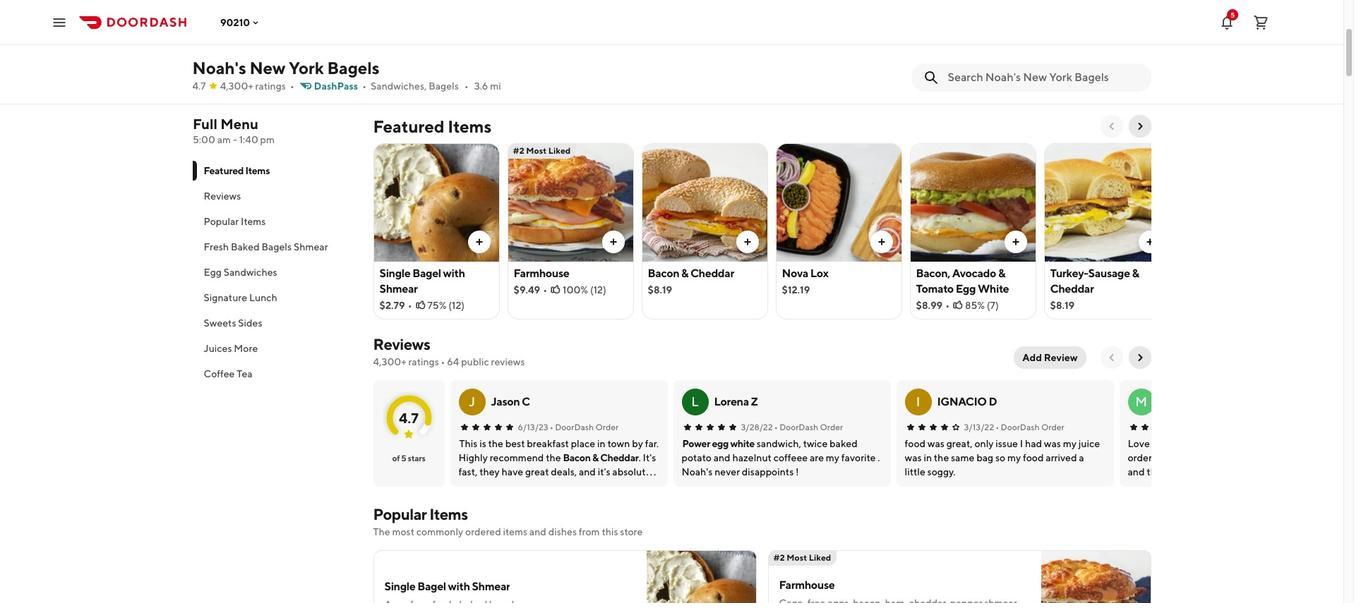 Task type: describe. For each thing, give the bounding box(es) containing it.
avocado
[[952, 267, 996, 280]]

j
[[469, 395, 475, 410]]

1 vertical spatial liked
[[809, 553, 831, 563]]

reviews 4,300+ ratings • 64 public reviews
[[373, 335, 525, 368]]

reviews for reviews
[[204, 191, 241, 202]]

egg
[[712, 438, 729, 450]]

0 vertical spatial most
[[526, 145, 547, 156]]

public
[[461, 357, 489, 368]]

6/13/23
[[518, 422, 548, 433]]

1 vertical spatial 5
[[401, 453, 406, 464]]

new
[[250, 58, 286, 78]]

$2.79
[[380, 300, 405, 311]]

popular for popular items the most commonly ordered items and dishes from this store
[[373, 506, 427, 524]]

$8.99
[[916, 300, 943, 311]]

dashpass •
[[314, 80, 367, 92]]

bagels right 90210 popup button
[[263, 19, 293, 30]]

0 vertical spatial farmhouse
[[514, 267, 569, 280]]

see more
[[253, 64, 296, 75]]

coffee tea button
[[192, 362, 356, 387]]

0 horizontal spatial ratings
[[255, 80, 286, 92]]

bacon, avocado & tomato egg white
[[916, 267, 1009, 296]]

add item to cart image for bacon, avocado & tomato egg white
[[1010, 237, 1021, 248]]

items
[[503, 527, 527, 538]]

previous button of carousel image
[[1106, 121, 1117, 132]]

pm
[[260, 134, 274, 145]]

0 horizontal spatial liked
[[548, 145, 571, 156]]

reviews button
[[192, 184, 356, 209]]

baked
[[231, 241, 260, 253]]

85% (7)
[[965, 300, 999, 311]]

85%
[[965, 300, 985, 311]]

1 vertical spatial farmhouse
[[779, 579, 835, 592]]

bagels down the minimum
[[429, 80, 459, 92]]

1 vertical spatial featured
[[204, 165, 244, 177]]

$9.49
[[514, 285, 540, 296]]

& inside turkey-sausage & cheddar $8.19
[[1132, 267, 1139, 280]]

3.6
[[474, 80, 488, 92]]

power
[[682, 438, 710, 450]]

items inside popular items the most commonly ordered items and dishes from this store
[[429, 506, 468, 524]]

bacon,
[[916, 267, 950, 280]]

90210
[[220, 17, 250, 28]]

from
[[579, 527, 600, 538]]

fresh baked bagels shmear
[[204, 241, 328, 253]]

previous image
[[1106, 352, 1117, 364]]

1 horizontal spatial farmhouse image
[[1041, 551, 1151, 604]]

coffee
[[204, 369, 235, 380]]

fees
[[234, 39, 255, 50]]

pricing & fees
[[192, 39, 255, 50]]

items inside "heading"
[[448, 117, 492, 136]]

signature lunch
[[204, 292, 277, 304]]

lorena z
[[714, 395, 758, 409]]

lorena
[[714, 395, 749, 409]]

stars
[[408, 453, 425, 464]]

nova lox $12.19
[[782, 267, 828, 296]]

64
[[447, 357, 459, 368]]

d
[[989, 395, 997, 409]]

bagels inside button
[[262, 241, 292, 253]]

nova
[[782, 267, 808, 280]]

signature
[[204, 292, 247, 304]]

100%
[[563, 285, 588, 296]]

bacon & cheddar $8.19
[[648, 267, 734, 296]]

more for juices more
[[234, 343, 258, 354]]

1 vertical spatial bagel
[[417, 580, 446, 594]]

bacon for bacon & cheddar $8.19
[[648, 267, 679, 280]]

sausage
[[1088, 267, 1130, 280]]

add review
[[1023, 352, 1078, 364]]

with inside single bagel with shmear
[[443, 267, 465, 280]]

white
[[730, 438, 755, 450]]

i
[[916, 395, 920, 410]]

90210 button
[[220, 17, 261, 28]]

2 add item to cart image from the left
[[876, 237, 887, 248]]

0 vertical spatial featured items
[[373, 117, 492, 136]]

noah's
[[192, 58, 246, 78]]

1 vertical spatial single bagel with shmear
[[384, 580, 510, 594]]

sandwiches
[[224, 267, 277, 278]]

• down noah's new york bagels
[[290, 80, 294, 92]]

doordash for i
[[1001, 422, 1040, 433]]

ignacio d
[[937, 395, 997, 409]]

of 5 stars
[[392, 453, 425, 464]]

turkey-sausage & cheddar $8.19
[[1050, 267, 1139, 311]]

1 vertical spatial with
[[448, 580, 470, 594]]

cheddar inside turkey-sausage & cheddar $8.19
[[1050, 282, 1094, 296]]

reviews link
[[373, 335, 430, 354]]

add item to cart image for turkey-
[[1144, 237, 1155, 248]]

& for bacon & cheddar $8.19
[[681, 267, 689, 280]]

delivery
[[457, 34, 501, 49]]

featured items heading
[[373, 115, 492, 138]]

• right $9.49
[[543, 285, 547, 296]]

• doordash order for l
[[774, 422, 843, 433]]

sweets sides
[[204, 318, 262, 329]]

juices more button
[[192, 336, 356, 362]]

tomato
[[916, 282, 954, 296]]

• left "3.6"
[[464, 80, 469, 92]]

popular for popular items
[[204, 216, 239, 227]]

lox
[[810, 267, 828, 280]]

1 vertical spatial #2 most liked
[[773, 553, 831, 563]]

add item to cart image for single bagel with shmear
[[473, 237, 485, 248]]

sandwiches, bagels
[[205, 19, 293, 30]]

next image
[[1134, 352, 1146, 364]]

-
[[233, 134, 237, 145]]

• inside reviews 4,300+ ratings • 64 public reviews
[[441, 357, 445, 368]]

fresh baked bagels shmear button
[[192, 234, 356, 260]]

$12.19
[[782, 285, 810, 296]]

3/13/22
[[964, 422, 994, 433]]

minimum
[[396, 51, 449, 66]]

turkey-
[[1050, 267, 1088, 280]]

0 horizontal spatial 4.7
[[192, 80, 206, 92]]

0 horizontal spatial #2 most liked
[[513, 145, 571, 156]]

75%
[[428, 300, 447, 311]]

sandwiches, for sandwiches, bagels • 3.6 mi
[[371, 80, 427, 92]]

popular items the most commonly ordered items and dishes from this store
[[373, 506, 643, 538]]

1 horizontal spatial most
[[787, 553, 807, 563]]

0 vertical spatial 5
[[1231, 10, 1235, 19]]

z
[[751, 395, 758, 409]]

fee
[[503, 34, 521, 49]]

$5
[[626, 34, 641, 49]]

tea
[[237, 369, 252, 380]]

• right the "3/28/22"
[[774, 422, 778, 433]]

enjoy a $0 delivery fee on your first order, $5 subtotal minimum required.
[[396, 34, 690, 66]]

of
[[392, 453, 400, 464]]

add item to cart image for bacon
[[742, 237, 753, 248]]

your
[[540, 34, 565, 49]]

signature lunch button
[[192, 285, 356, 311]]

m
[[1135, 395, 1147, 410]]

bacon & cheddar image
[[642, 143, 767, 262]]

featured inside "heading"
[[373, 117, 444, 136]]

1 vertical spatial 4.7
[[399, 410, 419, 426]]

turkey-sausage & cheddar image
[[1045, 143, 1170, 262]]

menu
[[220, 116, 258, 132]]

next button of carousel image
[[1134, 121, 1146, 132]]

c
[[522, 395, 530, 409]]

shmear inside single bagel with shmear
[[380, 282, 418, 296]]

• doordash order for i
[[996, 422, 1065, 433]]

2 horizontal spatial shmear
[[472, 580, 510, 594]]



Task type: vqa. For each thing, say whether or not it's contained in the screenshot.
the rightmost Featured Items
yes



Task type: locate. For each thing, give the bounding box(es) containing it.
popular up most
[[373, 506, 427, 524]]

4,300+
[[220, 80, 253, 92], [373, 357, 406, 368]]

Item Search search field
[[948, 70, 1140, 85]]

#2
[[513, 145, 524, 156], [773, 553, 785, 563]]

0 horizontal spatial most
[[526, 145, 547, 156]]

single
[[380, 267, 411, 280], [384, 580, 415, 594]]

york
[[289, 58, 324, 78]]

1 horizontal spatial 4.7
[[399, 410, 419, 426]]

0 vertical spatial with
[[443, 267, 465, 280]]

store
[[620, 527, 643, 538]]

(12) for farmhouse
[[590, 285, 606, 296]]

order,
[[592, 34, 624, 49]]

shmear up $2.79
[[380, 282, 418, 296]]

0 horizontal spatial add item to cart image
[[473, 237, 485, 248]]

juices more
[[204, 343, 258, 354]]

bagel up 75%
[[413, 267, 441, 280]]

popular items
[[204, 216, 266, 227]]

ratings down "see more"
[[255, 80, 286, 92]]

reviews inside reviews 4,300+ ratings • 64 public reviews
[[373, 335, 430, 354]]

2 doordash from the left
[[780, 422, 818, 433]]

• right the 3/13/22
[[996, 422, 999, 433]]

doordash for l
[[780, 422, 818, 433]]

lunch
[[249, 292, 277, 304]]

reviews
[[491, 357, 525, 368]]

0 vertical spatial single bagel with shmear
[[380, 267, 465, 296]]

egg sandwiches button
[[192, 260, 356, 285]]

0 horizontal spatial egg
[[204, 267, 222, 278]]

0 vertical spatial $8.19
[[648, 285, 672, 296]]

featured items down -
[[204, 165, 270, 177]]

shmear down popular items button
[[294, 241, 328, 253]]

& inside bacon & cheddar button
[[592, 453, 599, 464]]

1 horizontal spatial cheddar
[[690, 267, 734, 280]]

1 vertical spatial ratings
[[408, 357, 439, 368]]

0 horizontal spatial farmhouse
[[514, 267, 569, 280]]

items up commonly
[[429, 506, 468, 524]]

1 horizontal spatial shmear
[[380, 282, 418, 296]]

1 vertical spatial 4,300+
[[373, 357, 406, 368]]

0 horizontal spatial bacon
[[563, 453, 591, 464]]

• doordash order up bacon & cheddar button
[[550, 422, 619, 433]]

items inside button
[[241, 216, 266, 227]]

egg down fresh
[[204, 267, 222, 278]]

1 horizontal spatial reviews
[[373, 335, 430, 354]]

pricing & fees button
[[192, 37, 270, 52]]

liked
[[548, 145, 571, 156], [809, 553, 831, 563]]

popular up fresh
[[204, 216, 239, 227]]

on
[[524, 34, 538, 49]]

cheddar inside bacon & cheddar $8.19
[[690, 267, 734, 280]]

single bagel with shmear up 75%
[[380, 267, 465, 296]]

l
[[691, 395, 699, 410]]

1 vertical spatial egg
[[956, 282, 976, 296]]

& inside pricing & fees button
[[226, 39, 232, 50]]

most
[[526, 145, 547, 156], [787, 553, 807, 563]]

1 order from the left
[[596, 422, 619, 433]]

popular inside popular items the most commonly ordered items and dishes from this store
[[373, 506, 427, 524]]

cheddar for bacon & cheddar
[[600, 453, 639, 464]]

0 vertical spatial single
[[380, 267, 411, 280]]

(12) right 100%
[[590, 285, 606, 296]]

3 add item to cart image from the left
[[1144, 237, 1155, 248]]

shmear down ordered
[[472, 580, 510, 594]]

1 vertical spatial bacon
[[563, 453, 591, 464]]

2 horizontal spatial order
[[1041, 422, 1065, 433]]

dishes
[[548, 527, 577, 538]]

0 vertical spatial 4.7
[[192, 80, 206, 92]]

am
[[217, 134, 231, 145]]

0 horizontal spatial popular
[[204, 216, 239, 227]]

the
[[373, 527, 390, 538]]

1 horizontal spatial bacon
[[648, 267, 679, 280]]

notification bell image
[[1219, 14, 1236, 31]]

more inside "button"
[[272, 64, 296, 75]]

0 vertical spatial #2
[[513, 145, 524, 156]]

single bagel with shmear down commonly
[[384, 580, 510, 594]]

nova lox image
[[776, 143, 901, 262]]

items up reviews button
[[245, 165, 270, 177]]

1 doordash from the left
[[555, 422, 594, 433]]

egg down avocado on the right of the page
[[956, 282, 976, 296]]

bagel
[[413, 267, 441, 280], [417, 580, 446, 594]]

2 order from the left
[[820, 422, 843, 433]]

(12)
[[590, 285, 606, 296], [449, 300, 465, 311]]

farmhouse
[[514, 267, 569, 280], [779, 579, 835, 592]]

with up 75% (12)
[[443, 267, 465, 280]]

4,300+ down reviews link
[[373, 357, 406, 368]]

1 horizontal spatial ratings
[[408, 357, 439, 368]]

• left 64
[[441, 357, 445, 368]]

1 vertical spatial $8.19
[[1050, 300, 1075, 311]]

with
[[443, 267, 465, 280], [448, 580, 470, 594]]

reviews for reviews 4,300+ ratings • 64 public reviews
[[373, 335, 430, 354]]

1 horizontal spatial single bagel with shmear image
[[646, 551, 757, 604]]

5 left 0 items, open order cart icon
[[1231, 10, 1235, 19]]

power egg white
[[682, 438, 755, 450]]

featured down sandwiches, bagels • 3.6 mi
[[373, 117, 444, 136]]

featured down am
[[204, 165, 244, 177]]

add
[[1023, 352, 1042, 364]]

single bagel with shmear image
[[374, 143, 499, 262], [646, 551, 757, 604]]

0 vertical spatial #2 most liked
[[513, 145, 571, 156]]

jason c
[[491, 395, 530, 409]]

1 vertical spatial sandwiches,
[[371, 80, 427, 92]]

0 vertical spatial more
[[272, 64, 296, 75]]

1 horizontal spatial #2 most liked
[[773, 553, 831, 563]]

• doordash order for j
[[550, 422, 619, 433]]

0 vertical spatial popular
[[204, 216, 239, 227]]

1 vertical spatial cheddar
[[1050, 282, 1094, 296]]

bagels up dashpass •
[[327, 58, 380, 78]]

egg inside bacon, avocado & tomato egg white
[[956, 282, 976, 296]]

add review button
[[1014, 347, 1086, 369]]

0 vertical spatial (12)
[[590, 285, 606, 296]]

cheddar for bacon & cheddar $8.19
[[690, 267, 734, 280]]

dashpass
[[314, 80, 358, 92]]

fresh
[[204, 241, 229, 253]]

1 horizontal spatial 4,300+
[[373, 357, 406, 368]]

open menu image
[[51, 14, 68, 31]]

doordash for j
[[555, 422, 594, 433]]

4.7 down noah's
[[192, 80, 206, 92]]

1 horizontal spatial order
[[820, 422, 843, 433]]

0 horizontal spatial add item to cart image
[[608, 237, 619, 248]]

bagel down commonly
[[417, 580, 446, 594]]

2 vertical spatial cheddar
[[600, 453, 639, 464]]

egg inside button
[[204, 267, 222, 278]]

see more button
[[193, 58, 356, 80]]

sandwiches, bagels • 3.6 mi
[[371, 80, 501, 92]]

sandwiches, down the minimum
[[371, 80, 427, 92]]

1 horizontal spatial sandwiches,
[[371, 80, 427, 92]]

0 vertical spatial liked
[[548, 145, 571, 156]]

1 vertical spatial #2
[[773, 553, 785, 563]]

3/28/22
[[741, 422, 773, 433]]

0 horizontal spatial $8.19
[[648, 285, 672, 296]]

add item to cart image
[[608, 237, 619, 248], [742, 237, 753, 248], [1144, 237, 1155, 248]]

1 vertical spatial popular
[[373, 506, 427, 524]]

ordered
[[465, 527, 501, 538]]

ignacio
[[937, 395, 987, 409]]

order for i
[[1041, 422, 1065, 433]]

3 add item to cart image from the left
[[1010, 237, 1021, 248]]

egg sandwiches
[[204, 267, 277, 278]]

0 horizontal spatial 5
[[401, 453, 406, 464]]

0 vertical spatial ratings
[[255, 80, 286, 92]]

(12) for single bagel with shmear
[[449, 300, 465, 311]]

0 horizontal spatial cheddar
[[600, 453, 639, 464]]

0 horizontal spatial sandwiches,
[[205, 19, 261, 30]]

& inside bacon, avocado & tomato egg white
[[998, 267, 1005, 280]]

1 vertical spatial featured items
[[204, 165, 270, 177]]

with down commonly
[[448, 580, 470, 594]]

4,300+ inside reviews 4,300+ ratings • 64 public reviews
[[373, 357, 406, 368]]

noah's new york bagels
[[192, 58, 380, 78]]

full menu 5:00 am - 1:40 pm
[[192, 116, 274, 145]]

• right $2.79
[[408, 300, 412, 311]]

1 horizontal spatial featured
[[373, 117, 444, 136]]

5 right of
[[401, 453, 406, 464]]

subtotal
[[643, 34, 690, 49]]

0 items, open order cart image
[[1253, 14, 1270, 31]]

sweets sides button
[[192, 311, 356, 336]]

ratings
[[255, 80, 286, 92], [408, 357, 439, 368]]

0 horizontal spatial farmhouse image
[[508, 143, 633, 262]]

single down most
[[384, 580, 415, 594]]

bacon inside button
[[563, 453, 591, 464]]

bacon & cheddar
[[563, 453, 639, 464]]

1 horizontal spatial liked
[[809, 553, 831, 563]]

0 horizontal spatial 4,300+
[[220, 80, 253, 92]]

order for l
[[820, 422, 843, 433]]

1 vertical spatial shmear
[[380, 282, 418, 296]]

& inside bacon & cheddar $8.19
[[681, 267, 689, 280]]

mi
[[490, 80, 501, 92]]

$8.19 inside bacon & cheddar $8.19
[[648, 285, 672, 296]]

1:40
[[239, 134, 258, 145]]

0 vertical spatial reviews
[[204, 191, 241, 202]]

3 doordash from the left
[[1001, 422, 1040, 433]]

more
[[272, 64, 296, 75], [234, 343, 258, 354]]

0 horizontal spatial #2
[[513, 145, 524, 156]]

0 vertical spatial bacon
[[648, 267, 679, 280]]

ratings down reviews link
[[408, 357, 439, 368]]

0 horizontal spatial • doordash order
[[550, 422, 619, 433]]

(7)
[[987, 300, 999, 311]]

featured items
[[373, 117, 492, 136], [204, 165, 270, 177]]

1 horizontal spatial 5
[[1231, 10, 1235, 19]]

and
[[529, 527, 546, 538]]

doordash right the "3/28/22"
[[780, 422, 818, 433]]

first
[[567, 34, 589, 49]]

order for j
[[596, 422, 619, 433]]

this
[[602, 527, 618, 538]]

more inside button
[[234, 343, 258, 354]]

sandwiches, for sandwiches, bagels
[[205, 19, 261, 30]]

• doordash order
[[550, 422, 619, 433], [774, 422, 843, 433], [996, 422, 1065, 433]]

0 horizontal spatial single bagel with shmear image
[[374, 143, 499, 262]]

• doordash order down d
[[996, 422, 1065, 433]]

$0
[[438, 34, 454, 49]]

4.7 up of 5 stars
[[399, 410, 419, 426]]

& for bacon & cheddar
[[592, 453, 599, 464]]

1 vertical spatial single
[[384, 580, 415, 594]]

1 horizontal spatial (12)
[[590, 285, 606, 296]]

1 add item to cart image from the left
[[473, 237, 485, 248]]

sides
[[238, 318, 262, 329]]

• right $8.99 at the right of the page
[[946, 300, 950, 311]]

0 horizontal spatial featured
[[204, 165, 244, 177]]

shmear inside button
[[294, 241, 328, 253]]

0 vertical spatial egg
[[204, 267, 222, 278]]

sandwiches, up pricing & fees button
[[205, 19, 261, 30]]

2 horizontal spatial add item to cart image
[[1144, 237, 1155, 248]]

bagels
[[263, 19, 293, 30], [327, 58, 380, 78], [429, 80, 459, 92], [262, 241, 292, 253]]

2 horizontal spatial doordash
[[1001, 422, 1040, 433]]

1 add item to cart image from the left
[[608, 237, 619, 248]]

single up $2.79
[[380, 267, 411, 280]]

0 vertical spatial bagel
[[413, 267, 441, 280]]

more for see more
[[272, 64, 296, 75]]

bagels down popular items button
[[262, 241, 292, 253]]

1 horizontal spatial farmhouse
[[779, 579, 835, 592]]

commonly
[[416, 527, 463, 538]]

1 • doordash order from the left
[[550, 422, 619, 433]]

featured items down sandwiches, bagels • 3.6 mi
[[373, 117, 492, 136]]

cheddar inside button
[[600, 453, 639, 464]]

ratings inside reviews 4,300+ ratings • 64 public reviews
[[408, 357, 439, 368]]

0 horizontal spatial order
[[596, 422, 619, 433]]

single inside single bagel with shmear
[[380, 267, 411, 280]]

(12) right 75%
[[449, 300, 465, 311]]

1 horizontal spatial egg
[[956, 282, 976, 296]]

75% (12)
[[428, 300, 465, 311]]

&
[[226, 39, 232, 50], [681, 267, 689, 280], [998, 267, 1005, 280], [1132, 267, 1139, 280], [592, 453, 599, 464]]

1 horizontal spatial more
[[272, 64, 296, 75]]

1 horizontal spatial $8.19
[[1050, 300, 1075, 311]]

reviews down $2.79
[[373, 335, 430, 354]]

0 vertical spatial 4,300+
[[220, 80, 253, 92]]

shmear
[[294, 241, 328, 253], [380, 282, 418, 296], [472, 580, 510, 594]]

2 horizontal spatial • doordash order
[[996, 422, 1065, 433]]

5:00
[[192, 134, 215, 145]]

1 horizontal spatial popular
[[373, 506, 427, 524]]

3 order from the left
[[1041, 422, 1065, 433]]

• right dashpass
[[362, 80, 367, 92]]

4.7
[[192, 80, 206, 92], [399, 410, 419, 426]]

4,300+ down noah's
[[220, 80, 253, 92]]

#2 most liked
[[513, 145, 571, 156], [773, 553, 831, 563]]

1 horizontal spatial add item to cart image
[[876, 237, 887, 248]]

bacon inside bacon & cheddar $8.19
[[648, 267, 679, 280]]

4,300+ ratings •
[[220, 80, 294, 92]]

& for pricing & fees
[[226, 39, 232, 50]]

2 add item to cart image from the left
[[742, 237, 753, 248]]

items up 'baked'
[[241, 216, 266, 227]]

$8.19 inside turkey-sausage & cheddar $8.19
[[1050, 300, 1075, 311]]

bacon, avocado & tomato egg white image
[[910, 143, 1035, 262]]

0 horizontal spatial doordash
[[555, 422, 594, 433]]

• right 6/13/23
[[550, 422, 553, 433]]

1 vertical spatial reviews
[[373, 335, 430, 354]]

reviews inside button
[[204, 191, 241, 202]]

bacon & cheddar button
[[563, 451, 639, 465]]

popular inside button
[[204, 216, 239, 227]]

0 vertical spatial farmhouse image
[[508, 143, 633, 262]]

items
[[448, 117, 492, 136], [245, 165, 270, 177], [241, 216, 266, 227], [429, 506, 468, 524]]

0 vertical spatial shmear
[[294, 241, 328, 253]]

2 • doordash order from the left
[[774, 422, 843, 433]]

review
[[1044, 352, 1078, 364]]

0 horizontal spatial featured items
[[204, 165, 270, 177]]

2 horizontal spatial cheddar
[[1050, 282, 1094, 296]]

doordash up bacon & cheddar button
[[555, 422, 594, 433]]

3 • doordash order from the left
[[996, 422, 1065, 433]]

farmhouse image
[[508, 143, 633, 262], [1041, 551, 1151, 604]]

items down "3.6"
[[448, 117, 492, 136]]

sandwiches,
[[205, 19, 261, 30], [371, 80, 427, 92]]

2 vertical spatial shmear
[[472, 580, 510, 594]]

• doordash order right the "3/28/22"
[[774, 422, 843, 433]]

reviews up popular items
[[204, 191, 241, 202]]

bacon for bacon & cheddar
[[563, 453, 591, 464]]

1 vertical spatial farmhouse image
[[1041, 551, 1151, 604]]

1 horizontal spatial add item to cart image
[[742, 237, 753, 248]]

0 horizontal spatial (12)
[[449, 300, 465, 311]]

doordash right the 3/13/22
[[1001, 422, 1040, 433]]

jason
[[491, 395, 520, 409]]

sweets
[[204, 318, 236, 329]]

bagel inside single bagel with shmear
[[413, 267, 441, 280]]

juices
[[204, 343, 232, 354]]

add item to cart image
[[473, 237, 485, 248], [876, 237, 887, 248], [1010, 237, 1021, 248]]



